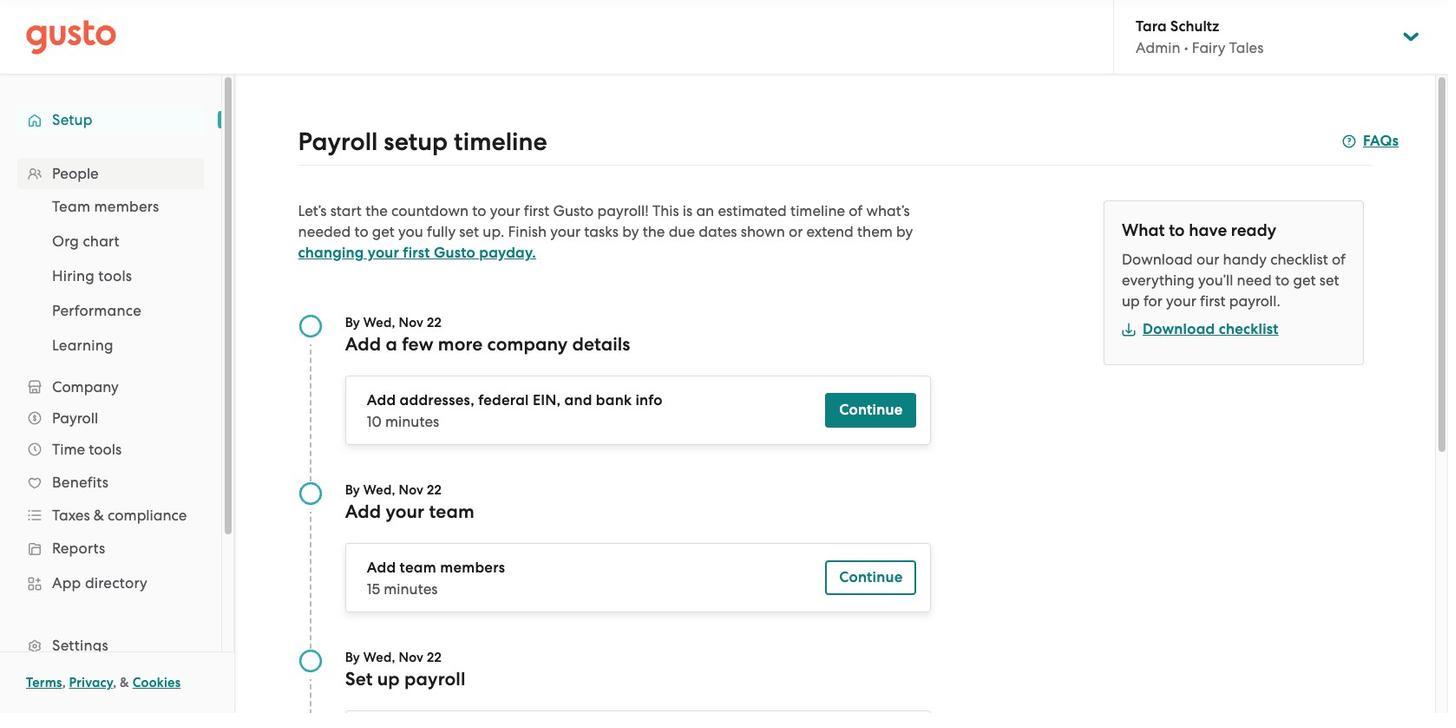 Task type: describe. For each thing, give the bounding box(es) containing it.
by for add your team
[[345, 483, 360, 498]]

more
[[438, 333, 483, 356]]

your inside by wed, nov 22 add your team
[[386, 501, 425, 523]]

team inside by wed, nov 22 add your team
[[429, 501, 475, 523]]

setup link
[[17, 104, 204, 135]]

team
[[52, 198, 90, 215]]

to up up. on the top of page
[[472, 202, 487, 220]]

faqs button
[[1343, 131, 1400, 152]]

due
[[669, 223, 695, 240]]

performance
[[52, 302, 142, 319]]

gusto inside finish your tasks by the due dates shown or extend them by changing your first gusto payday.
[[434, 244, 476, 262]]

add addresses, federal ein, and bank info 10 minutes
[[367, 392, 663, 431]]

download checklist
[[1143, 320, 1279, 339]]

or
[[789, 223, 803, 240]]

payroll!
[[598, 202, 649, 220]]

privacy
[[69, 675, 113, 691]]

hiring tools link
[[31, 260, 204, 292]]

up.
[[483, 223, 505, 240]]

payroll for payroll setup timeline
[[298, 127, 378, 157]]

tasks
[[585, 223, 619, 240]]

team members
[[52, 198, 159, 215]]

time
[[52, 441, 85, 458]]

finish
[[508, 223, 547, 240]]

federal
[[479, 392, 529, 410]]

handy
[[1224, 251, 1267, 268]]

schultz
[[1171, 17, 1220, 36]]

team members link
[[31, 191, 204, 222]]

your left tasks
[[551, 223, 581, 240]]

list containing people
[[0, 158, 221, 714]]

download for download checklist
[[1143, 320, 1216, 339]]

and
[[565, 392, 593, 410]]

set
[[345, 668, 373, 691]]

estimated
[[718, 202, 787, 220]]

22 for few
[[427, 315, 442, 331]]

team inside add team members 15 minutes
[[400, 559, 437, 577]]

directory
[[85, 575, 148, 592]]

members inside list
[[94, 198, 159, 215]]

continue for 2nd continue button from the bottom of the page
[[840, 401, 903, 419]]

add inside by wed, nov 22 add a few more company details
[[345, 333, 381, 356]]

15
[[367, 581, 380, 598]]

your inside the let's start the countdown to your first gusto payroll! this is an estimated                     timeline of what's needed to get you fully set up.
[[490, 202, 521, 220]]

taxes
[[52, 507, 90, 524]]

to left have
[[1170, 221, 1186, 240]]

company button
[[17, 372, 204, 403]]

taxes & compliance button
[[17, 500, 204, 531]]

our
[[1197, 251, 1220, 268]]

hiring
[[52, 267, 95, 285]]

2 , from the left
[[113, 675, 117, 691]]

this
[[653, 202, 679, 220]]

add inside add addresses, federal ein, and bank info 10 minutes
[[367, 392, 396, 410]]

members inside add team members 15 minutes
[[440, 559, 505, 577]]

info
[[636, 392, 663, 410]]

10
[[367, 413, 382, 431]]

people
[[52, 165, 99, 182]]

terms link
[[26, 675, 62, 691]]

app directory link
[[17, 568, 204, 599]]

1 continue button from the top
[[826, 393, 917, 428]]

payroll setup timeline
[[298, 127, 548, 157]]

reports
[[52, 540, 105, 557]]

privacy link
[[69, 675, 113, 691]]

nov for payroll
[[399, 650, 424, 666]]

addresses,
[[400, 392, 475, 410]]

up inside download our handy checklist of everything you'll need to get set up for your first payroll.
[[1122, 293, 1141, 310]]

list containing team members
[[0, 189, 221, 363]]

payroll button
[[17, 403, 204, 434]]

let's
[[298, 202, 327, 220]]

1 vertical spatial checklist
[[1220, 320, 1279, 339]]

an
[[697, 202, 715, 220]]

have
[[1189, 221, 1228, 240]]

app
[[52, 575, 81, 592]]

compliance
[[108, 507, 187, 524]]

tara schultz admin • fairy tales
[[1136, 17, 1264, 56]]

terms
[[26, 675, 62, 691]]

what
[[1122, 221, 1166, 240]]

payroll.
[[1230, 293, 1281, 310]]

1 by from the left
[[623, 223, 639, 240]]

company
[[52, 379, 119, 396]]

set inside download our handy checklist of everything you'll need to get set up for your first payroll.
[[1320, 272, 1340, 289]]

get inside the let's start the countdown to your first gusto payroll! this is an estimated                     timeline of what's needed to get you fully set up.
[[372, 223, 395, 240]]

changing
[[298, 244, 364, 262]]

a
[[386, 333, 398, 356]]

setup
[[384, 127, 448, 157]]

set inside the let's start the countdown to your first gusto payroll! this is an estimated                     timeline of what's needed to get you fully set up.
[[460, 223, 479, 240]]

1 , from the left
[[62, 675, 66, 691]]

for
[[1144, 293, 1163, 310]]

terms , privacy , & cookies
[[26, 675, 181, 691]]

benefits link
[[17, 467, 204, 498]]

to down start
[[355, 223, 369, 240]]

app directory
[[52, 575, 148, 592]]

changing your first gusto payday. button
[[298, 243, 537, 264]]

wed, for a
[[364, 315, 396, 331]]

2 continue button from the top
[[826, 561, 917, 596]]

cookies button
[[133, 673, 181, 694]]

taxes & compliance
[[52, 507, 187, 524]]

payroll for payroll
[[52, 410, 98, 427]]

22 for team
[[427, 483, 442, 498]]

first for for
[[1201, 293, 1226, 310]]



Task type: vqa. For each thing, say whether or not it's contained in the screenshot.
Share Your Link With Another Business Owner
no



Task type: locate. For each thing, give the bounding box(es) containing it.
fairy
[[1193, 39, 1226, 56]]

1 horizontal spatial by
[[897, 223, 914, 240]]

2 vertical spatial by
[[345, 650, 360, 666]]

wed, for up
[[364, 650, 396, 666]]

1 horizontal spatial first
[[524, 202, 550, 220]]

wed, down 10
[[364, 483, 396, 498]]

first inside finish your tasks by the due dates shown or extend them by changing your first gusto payday.
[[403, 244, 430, 262]]

set right need
[[1320, 272, 1340, 289]]

0 horizontal spatial set
[[460, 223, 479, 240]]

1 horizontal spatial of
[[1333, 251, 1346, 268]]

up
[[1122, 293, 1141, 310], [377, 668, 400, 691]]

add inside add team members 15 minutes
[[367, 559, 396, 577]]

0 vertical spatial by
[[345, 315, 360, 331]]

3 by from the top
[[345, 650, 360, 666]]

3 22 from the top
[[427, 650, 442, 666]]

1 22 from the top
[[427, 315, 442, 331]]

2 vertical spatial nov
[[399, 650, 424, 666]]

by down what's
[[897, 223, 914, 240]]

0 vertical spatial gusto
[[553, 202, 594, 220]]

1 vertical spatial payroll
[[52, 410, 98, 427]]

1 vertical spatial timeline
[[791, 202, 846, 220]]

you'll
[[1199, 272, 1234, 289]]

1 vertical spatial the
[[643, 223, 665, 240]]

0 vertical spatial checklist
[[1271, 251, 1329, 268]]

0 horizontal spatial up
[[377, 668, 400, 691]]

1 wed, from the top
[[364, 315, 396, 331]]

1 vertical spatial first
[[403, 244, 430, 262]]

timeline inside the let's start the countdown to your first gusto payroll! this is an estimated                     timeline of what's needed to get you fully set up.
[[791, 202, 846, 220]]

download our handy checklist of everything you'll need to get set up for your first payroll.
[[1122, 251, 1346, 310]]

tools up performance link
[[98, 267, 132, 285]]

1 horizontal spatial the
[[643, 223, 665, 240]]

2 by from the top
[[345, 483, 360, 498]]

2 horizontal spatial first
[[1201, 293, 1226, 310]]

people button
[[17, 158, 204, 189]]

by wed, nov 22 add a few more company details
[[345, 315, 631, 356]]

0 horizontal spatial first
[[403, 244, 430, 262]]

0 horizontal spatial the
[[366, 202, 388, 220]]

up right set
[[377, 668, 400, 691]]

first
[[524, 202, 550, 220], [403, 244, 430, 262], [1201, 293, 1226, 310]]

0 horizontal spatial of
[[849, 202, 863, 220]]

1 vertical spatial by
[[345, 483, 360, 498]]

team down by wed, nov 22 add your team
[[400, 559, 437, 577]]

you
[[399, 223, 424, 240]]

1 list from the top
[[0, 158, 221, 714]]

0 horizontal spatial &
[[94, 507, 104, 524]]

0 vertical spatial continue button
[[826, 393, 917, 428]]

setup
[[52, 111, 93, 128]]

first inside download our handy checklist of everything you'll need to get set up for your first payroll.
[[1201, 293, 1226, 310]]

3 wed, from the top
[[364, 650, 396, 666]]

few
[[402, 333, 434, 356]]

22 inside by wed, nov 22 add a few more company details
[[427, 315, 442, 331]]

0 vertical spatial members
[[94, 198, 159, 215]]

0 horizontal spatial members
[[94, 198, 159, 215]]

nov inside by wed, nov 22 set up payroll
[[399, 650, 424, 666]]

checklist
[[1271, 251, 1329, 268], [1220, 320, 1279, 339]]

timeline up extend at the top
[[791, 202, 846, 220]]

continue for 1st continue button from the bottom
[[840, 569, 903, 587]]

payroll
[[405, 668, 466, 691]]

payroll up start
[[298, 127, 378, 157]]

wed, up set
[[364, 650, 396, 666]]

performance link
[[31, 295, 204, 326]]

up left for
[[1122, 293, 1141, 310]]

them
[[858, 223, 893, 240]]

wed, inside by wed, nov 22 add your team
[[364, 483, 396, 498]]

1 vertical spatial team
[[400, 559, 437, 577]]

checklist down payroll. at the top right
[[1220, 320, 1279, 339]]

ready
[[1232, 221, 1277, 240]]

1 horizontal spatial &
[[120, 675, 129, 691]]

1 vertical spatial 22
[[427, 483, 442, 498]]

2 wed, from the top
[[364, 483, 396, 498]]

by down payroll!
[[623, 223, 639, 240]]

2 continue from the top
[[840, 569, 903, 587]]

payroll inside "dropdown button"
[[52, 410, 98, 427]]

tales
[[1230, 39, 1264, 56]]

& right taxes
[[94, 507, 104, 524]]

0 horizontal spatial payroll
[[52, 410, 98, 427]]

gusto down fully
[[434, 244, 476, 262]]

nov for few
[[399, 315, 424, 331]]

extend
[[807, 223, 854, 240]]

0 vertical spatial first
[[524, 202, 550, 220]]

2 by from the left
[[897, 223, 914, 240]]

everything
[[1122, 272, 1195, 289]]

0 horizontal spatial by
[[623, 223, 639, 240]]

payday.
[[479, 244, 537, 262]]

by for set up payroll
[[345, 650, 360, 666]]

gusto inside the let's start the countdown to your first gusto payroll! this is an estimated                     timeline of what's needed to get you fully set up.
[[553, 202, 594, 220]]

by for add a few more company details
[[345, 315, 360, 331]]

1 horizontal spatial timeline
[[791, 202, 846, 220]]

0 vertical spatial continue
[[840, 401, 903, 419]]

of
[[849, 202, 863, 220], [1333, 251, 1346, 268]]

payroll
[[298, 127, 378, 157], [52, 410, 98, 427]]

the down this
[[643, 223, 665, 240]]

org chart link
[[31, 226, 204, 257]]

first down you
[[403, 244, 430, 262]]

the
[[366, 202, 388, 220], [643, 223, 665, 240]]

admin
[[1136, 39, 1181, 56]]

download
[[1122, 251, 1194, 268], [1143, 320, 1216, 339]]

by wed, nov 22 add your team
[[345, 483, 475, 523]]

up inside by wed, nov 22 set up payroll
[[377, 668, 400, 691]]

1 vertical spatial set
[[1320, 272, 1340, 289]]

0 vertical spatial set
[[460, 223, 479, 240]]

add inside by wed, nov 22 add your team
[[345, 501, 381, 523]]

&
[[94, 507, 104, 524], [120, 675, 129, 691]]

by inside by wed, nov 22 add a few more company details
[[345, 315, 360, 331]]

bank
[[596, 392, 632, 410]]

2 vertical spatial first
[[1201, 293, 1226, 310]]

need
[[1238, 272, 1273, 289]]

download down for
[[1143, 320, 1216, 339]]

by inside by wed, nov 22 add your team
[[345, 483, 360, 498]]

minutes inside add addresses, federal ein, and bank info 10 minutes
[[386, 413, 440, 431]]

1 horizontal spatial ,
[[113, 675, 117, 691]]

the right start
[[366, 202, 388, 220]]

0 vertical spatial nov
[[399, 315, 424, 331]]

set left up. on the top of page
[[460, 223, 479, 240]]

1 vertical spatial of
[[1333, 251, 1346, 268]]

get left you
[[372, 223, 395, 240]]

by wed, nov 22 set up payroll
[[345, 650, 466, 691]]

download checklist link
[[1122, 320, 1279, 339]]

wed,
[[364, 315, 396, 331], [364, 483, 396, 498], [364, 650, 396, 666]]

time tools
[[52, 441, 122, 458]]

first down you'll
[[1201, 293, 1226, 310]]

0 vertical spatial up
[[1122, 293, 1141, 310]]

of inside download our handy checklist of everything you'll need to get set up for your first payroll.
[[1333, 251, 1346, 268]]

needed
[[298, 223, 351, 240]]

countdown
[[392, 202, 469, 220]]

0 vertical spatial of
[[849, 202, 863, 220]]

nov inside by wed, nov 22 add your team
[[399, 483, 424, 498]]

2 vertical spatial 22
[[427, 650, 442, 666]]

22 inside by wed, nov 22 set up payroll
[[427, 650, 442, 666]]

tools for hiring tools
[[98, 267, 132, 285]]

0 vertical spatial minutes
[[386, 413, 440, 431]]

minutes right 15 on the left of page
[[384, 581, 438, 598]]

3 nov from the top
[[399, 650, 424, 666]]

wed, inside by wed, nov 22 set up payroll
[[364, 650, 396, 666]]

company
[[488, 333, 568, 356]]

0 vertical spatial tools
[[98, 267, 132, 285]]

22 inside by wed, nov 22 add your team
[[427, 483, 442, 498]]

0 horizontal spatial get
[[372, 223, 395, 240]]

& left cookies "button" at the left bottom of page
[[120, 675, 129, 691]]

1 vertical spatial minutes
[[384, 581, 438, 598]]

tara
[[1136, 17, 1167, 36]]

1 vertical spatial continue button
[[826, 561, 917, 596]]

1 vertical spatial up
[[377, 668, 400, 691]]

cookies
[[133, 675, 181, 691]]

tools down payroll "dropdown button"
[[89, 441, 122, 458]]

start
[[330, 202, 362, 220]]

let's start the countdown to your first gusto payroll! this is an estimated                     timeline of what's needed to get you fully set up.
[[298, 202, 910, 240]]

1 vertical spatial gusto
[[434, 244, 476, 262]]

details
[[573, 333, 631, 356]]

gusto up tasks
[[553, 202, 594, 220]]

wed, inside by wed, nov 22 add a few more company details
[[364, 315, 396, 331]]

nov inside by wed, nov 22 add a few more company details
[[399, 315, 424, 331]]

2 list from the top
[[0, 189, 221, 363]]

your down you
[[368, 244, 399, 262]]

1 horizontal spatial payroll
[[298, 127, 378, 157]]

tools inside hiring tools link
[[98, 267, 132, 285]]

checklist up need
[[1271, 251, 1329, 268]]

by
[[623, 223, 639, 240], [897, 223, 914, 240]]

download inside download our handy checklist of everything you'll need to get set up for your first payroll.
[[1122, 251, 1194, 268]]

first inside the let's start the countdown to your first gusto payroll! this is an estimated                     timeline of what's needed to get you fully set up.
[[524, 202, 550, 220]]

first for changing
[[403, 244, 430, 262]]

chart
[[83, 233, 120, 250]]

•
[[1185, 39, 1189, 56]]

, left privacy link
[[62, 675, 66, 691]]

, down settings link
[[113, 675, 117, 691]]

list
[[0, 158, 221, 714], [0, 189, 221, 363]]

minutes
[[386, 413, 440, 431], [384, 581, 438, 598]]

download for download our handy checklist of everything you'll need to get set up for your first payroll.
[[1122, 251, 1194, 268]]

what to have ready
[[1122, 221, 1277, 240]]

0 vertical spatial the
[[366, 202, 388, 220]]

gusto navigation element
[[0, 75, 221, 714]]

0 vertical spatial &
[[94, 507, 104, 524]]

& inside taxes & compliance dropdown button
[[94, 507, 104, 524]]

minutes inside add team members 15 minutes
[[384, 581, 438, 598]]

1 nov from the top
[[399, 315, 424, 331]]

1 horizontal spatial up
[[1122, 293, 1141, 310]]

1 horizontal spatial get
[[1294, 272, 1317, 289]]

timeline right 'setup'
[[454, 127, 548, 157]]

home image
[[26, 20, 116, 54]]

by inside by wed, nov 22 set up payroll
[[345, 650, 360, 666]]

nov
[[399, 315, 424, 331], [399, 483, 424, 498], [399, 650, 424, 666]]

get right need
[[1294, 272, 1317, 289]]

is
[[683, 202, 693, 220]]

wed, for your
[[364, 483, 396, 498]]

1 vertical spatial nov
[[399, 483, 424, 498]]

org
[[52, 233, 79, 250]]

hiring tools
[[52, 267, 132, 285]]

of inside the let's start the countdown to your first gusto payroll! this is an estimated                     timeline of what's needed to get you fully set up.
[[849, 202, 863, 220]]

download up the everything
[[1122, 251, 1194, 268]]

the inside the let's start the countdown to your first gusto payroll! this is an estimated                     timeline of what's needed to get you fully set up.
[[366, 202, 388, 220]]

wed, up the a
[[364, 315, 396, 331]]

22 for payroll
[[427, 650, 442, 666]]

the inside finish your tasks by the due dates shown or extend them by changing your first gusto payday.
[[643, 223, 665, 240]]

0 vertical spatial 22
[[427, 315, 442, 331]]

team up add team members 15 minutes
[[429, 501, 475, 523]]

dates
[[699, 223, 738, 240]]

0 horizontal spatial timeline
[[454, 127, 548, 157]]

2 vertical spatial wed,
[[364, 650, 396, 666]]

tools
[[98, 267, 132, 285], [89, 441, 122, 458]]

checklist inside download our handy checklist of everything you'll need to get set up for your first payroll.
[[1271, 251, 1329, 268]]

ein,
[[533, 392, 561, 410]]

,
[[62, 675, 66, 691], [113, 675, 117, 691]]

1 continue from the top
[[840, 401, 903, 419]]

what's
[[867, 202, 910, 220]]

1 by from the top
[[345, 315, 360, 331]]

2 22 from the top
[[427, 483, 442, 498]]

fully
[[427, 223, 456, 240]]

1 horizontal spatial members
[[440, 559, 505, 577]]

0 horizontal spatial ,
[[62, 675, 66, 691]]

tools for time tools
[[89, 441, 122, 458]]

settings link
[[17, 630, 204, 662]]

your inside download our handy checklist of everything you'll need to get set up for your first payroll.
[[1167, 293, 1197, 310]]

1 vertical spatial download
[[1143, 320, 1216, 339]]

get inside download our handy checklist of everything you'll need to get set up for your first payroll.
[[1294, 272, 1317, 289]]

faqs
[[1364, 132, 1400, 150]]

0 vertical spatial payroll
[[298, 127, 378, 157]]

to right need
[[1276, 272, 1290, 289]]

benefits
[[52, 474, 109, 491]]

2 nov from the top
[[399, 483, 424, 498]]

shown
[[741, 223, 785, 240]]

learning
[[52, 337, 113, 354]]

your right for
[[1167, 293, 1197, 310]]

add team members 15 minutes
[[367, 559, 505, 598]]

1 vertical spatial wed,
[[364, 483, 396, 498]]

0 vertical spatial timeline
[[454, 127, 548, 157]]

0 vertical spatial download
[[1122, 251, 1194, 268]]

your
[[490, 202, 521, 220], [551, 223, 581, 240], [368, 244, 399, 262], [1167, 293, 1197, 310], [386, 501, 425, 523]]

0 vertical spatial get
[[372, 223, 395, 240]]

1 vertical spatial members
[[440, 559, 505, 577]]

nov for team
[[399, 483, 424, 498]]

1 vertical spatial &
[[120, 675, 129, 691]]

1 horizontal spatial set
[[1320, 272, 1340, 289]]

1 vertical spatial get
[[1294, 272, 1317, 289]]

0 horizontal spatial gusto
[[434, 244, 476, 262]]

tools inside 'time tools' dropdown button
[[89, 441, 122, 458]]

minutes down addresses,
[[386, 413, 440, 431]]

1 vertical spatial tools
[[89, 441, 122, 458]]

first up the 'finish'
[[524, 202, 550, 220]]

your up up. on the top of page
[[490, 202, 521, 220]]

payroll up time
[[52, 410, 98, 427]]

1 vertical spatial continue
[[840, 569, 903, 587]]

to inside download our handy checklist of everything you'll need to get set up for your first payroll.
[[1276, 272, 1290, 289]]

0 vertical spatial wed,
[[364, 315, 396, 331]]

add
[[345, 333, 381, 356], [367, 392, 396, 410], [345, 501, 381, 523], [367, 559, 396, 577]]

22
[[427, 315, 442, 331], [427, 483, 442, 498], [427, 650, 442, 666]]

org chart
[[52, 233, 120, 250]]

0 vertical spatial team
[[429, 501, 475, 523]]

1 horizontal spatial gusto
[[553, 202, 594, 220]]

your up add team members 15 minutes
[[386, 501, 425, 523]]



